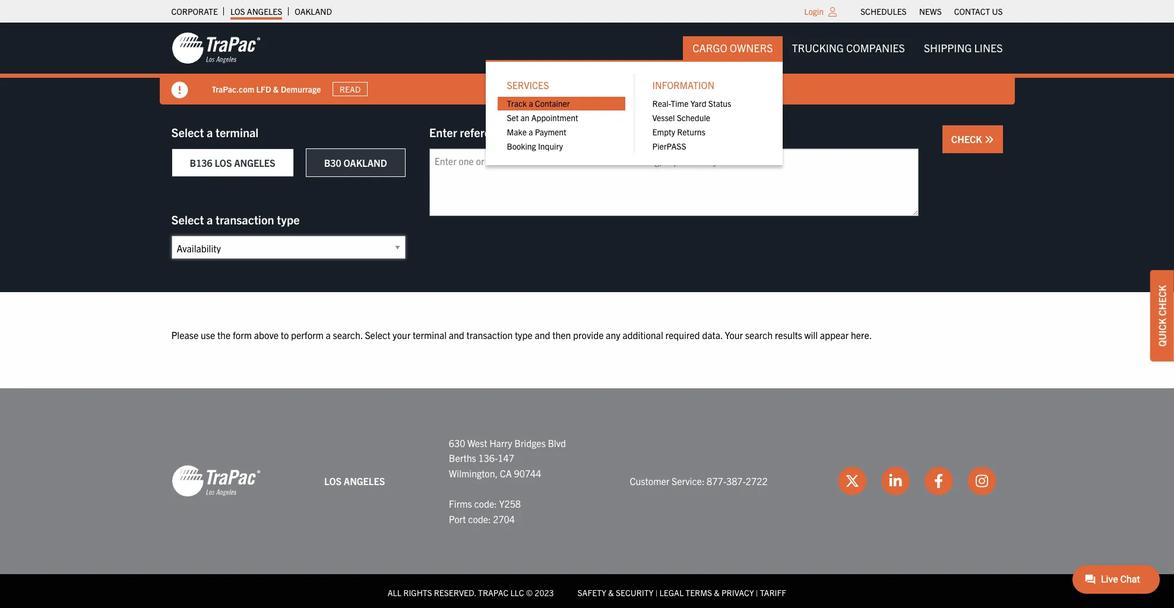 Task type: describe. For each thing, give the bounding box(es) containing it.
services
[[507, 79, 549, 91]]

1 vertical spatial los
[[215, 157, 232, 169]]

contact
[[954, 6, 990, 17]]

y258
[[499, 498, 521, 510]]

0 vertical spatial code:
[[474, 498, 497, 510]]

please use the form above to perform a search. select your terminal and transaction type and then provide any additional required data. your search results will appear here.
[[171, 329, 872, 341]]

2023
[[535, 587, 554, 598]]

oakland link
[[295, 3, 332, 20]]

b30 oakland
[[324, 157, 387, 169]]

booking inquiry link
[[497, 139, 625, 153]]

©
[[526, 587, 533, 598]]

customer service: 877-387-2722
[[630, 475, 768, 487]]

147
[[498, 452, 514, 464]]

shipping lines link
[[914, 36, 1012, 60]]

2 horizontal spatial &
[[714, 587, 720, 598]]

lfd
[[256, 83, 271, 94]]

information menu item
[[643, 74, 771, 153]]

yard
[[691, 98, 706, 109]]

Enter reference number(s) text field
[[429, 148, 919, 216]]

real-
[[652, 98, 671, 109]]

2 vertical spatial select
[[365, 329, 390, 341]]

bridges
[[514, 437, 546, 449]]

services link
[[497, 74, 625, 97]]

quick check link
[[1150, 270, 1174, 362]]

berths
[[449, 452, 476, 464]]

trucking
[[792, 41, 844, 55]]

2 vertical spatial angeles
[[344, 475, 385, 487]]

terms
[[686, 587, 712, 598]]

set an appointment link
[[497, 111, 625, 125]]

your
[[393, 329, 411, 341]]

any
[[606, 329, 620, 341]]

customer
[[630, 475, 670, 487]]

1 vertical spatial transaction
[[466, 329, 513, 341]]

tariff link
[[760, 587, 786, 598]]

safety
[[578, 587, 606, 598]]

select a terminal
[[171, 125, 259, 140]]

menu bar inside banner
[[486, 36, 1012, 165]]

1 los angeles image from the top
[[171, 31, 260, 65]]

required
[[665, 329, 700, 341]]

1 vertical spatial angeles
[[234, 157, 275, 169]]

number(s)
[[512, 125, 566, 140]]

trapac.com
[[212, 83, 254, 94]]

provide
[[573, 329, 604, 341]]

vessel
[[652, 112, 675, 123]]

cargo
[[693, 41, 727, 55]]

make a payment link
[[497, 125, 625, 139]]

wilmington,
[[449, 467, 498, 479]]

track
[[507, 98, 527, 109]]

check inside button
[[951, 133, 984, 145]]

0 vertical spatial los angeles
[[230, 6, 282, 17]]

real-time yard status vessel schedule empty returns pierpass
[[652, 98, 731, 151]]

a for track a container set an appointment make a payment booking inquiry
[[529, 98, 533, 109]]

empty returns link
[[643, 125, 771, 139]]

a for select a transaction type
[[207, 212, 213, 227]]

trucking companies link
[[782, 36, 914, 60]]

read link
[[333, 82, 367, 96]]

a for select a terminal
[[207, 125, 213, 140]]

1 and from the left
[[449, 329, 464, 341]]

lines
[[974, 41, 1003, 55]]

solid image inside check button
[[984, 135, 994, 144]]

demurrage
[[281, 83, 321, 94]]

llc
[[510, 587, 524, 598]]

0 horizontal spatial oakland
[[295, 6, 332, 17]]

blvd
[[548, 437, 566, 449]]

your
[[725, 329, 743, 341]]

us
[[992, 6, 1003, 17]]

owners
[[730, 41, 773, 55]]

legal terms & privacy link
[[660, 587, 754, 598]]

then
[[552, 329, 571, 341]]

2704
[[493, 513, 515, 525]]

0 horizontal spatial transaction
[[216, 212, 274, 227]]

b136
[[190, 157, 212, 169]]

enter
[[429, 125, 457, 140]]

quick
[[1156, 318, 1168, 347]]

check inside 'link'
[[1156, 285, 1168, 316]]

west
[[467, 437, 487, 449]]

legal
[[660, 587, 684, 598]]

los inside los angeles link
[[230, 6, 245, 17]]

cargo owners link
[[683, 36, 782, 60]]

630
[[449, 437, 465, 449]]

shipping
[[924, 41, 972, 55]]

please
[[171, 329, 199, 341]]

privacy
[[722, 587, 754, 598]]

rights
[[403, 587, 432, 598]]

firms
[[449, 498, 472, 510]]

corporate link
[[171, 3, 218, 20]]

schedules
[[861, 6, 907, 17]]

information link
[[643, 74, 771, 97]]

trapac.com lfd & demurrage
[[212, 83, 321, 94]]

0 vertical spatial type
[[277, 212, 300, 227]]

track a container set an appointment make a payment booking inquiry
[[507, 98, 578, 151]]

harry
[[489, 437, 512, 449]]

light image
[[829, 7, 837, 17]]



Task type: vqa. For each thing, say whether or not it's contained in the screenshot.
Availability
no



Task type: locate. For each thing, give the bounding box(es) containing it.
footer containing 630 west harry bridges blvd
[[0, 388, 1174, 608]]

contact us
[[954, 6, 1003, 17]]

a up the b136
[[207, 125, 213, 140]]

search.
[[333, 329, 363, 341]]

a right make
[[529, 127, 533, 137]]

solid image
[[171, 82, 188, 99], [984, 135, 994, 144]]

form
[[233, 329, 252, 341]]

inquiry
[[538, 141, 563, 151]]

los angeles inside footer
[[324, 475, 385, 487]]

1 vertical spatial check
[[1156, 285, 1168, 316]]

safety & security link
[[578, 587, 654, 598]]

reference
[[460, 125, 509, 140]]

footer
[[0, 388, 1174, 608]]

90744
[[514, 467, 541, 479]]

schedules link
[[861, 3, 907, 20]]

0 vertical spatial terminal
[[216, 125, 259, 140]]

2 | from the left
[[756, 587, 758, 598]]

type
[[277, 212, 300, 227], [515, 329, 533, 341]]

1 horizontal spatial type
[[515, 329, 533, 341]]

877-
[[707, 475, 726, 487]]

0 horizontal spatial solid image
[[171, 82, 188, 99]]

login link
[[804, 6, 824, 17]]

login
[[804, 6, 824, 17]]

& right lfd
[[273, 83, 279, 94]]

container
[[535, 98, 570, 109]]

service:
[[672, 475, 705, 487]]

data.
[[702, 329, 723, 341]]

0 horizontal spatial los angeles
[[230, 6, 282, 17]]

reserved.
[[434, 587, 476, 598]]

code:
[[474, 498, 497, 510], [468, 513, 491, 525]]

0 vertical spatial oakland
[[295, 6, 332, 17]]

all
[[388, 587, 402, 598]]

menu bar containing cargo owners
[[486, 36, 1012, 165]]

a
[[529, 98, 533, 109], [207, 125, 213, 140], [529, 127, 533, 137], [207, 212, 213, 227], [326, 329, 331, 341]]

136-
[[478, 452, 498, 464]]

630 west harry bridges blvd berths 136-147 wilmington, ca 90744
[[449, 437, 566, 479]]

2 los angeles image from the top
[[171, 465, 260, 498]]

trucking companies
[[792, 41, 905, 55]]

& right terms
[[714, 587, 720, 598]]

booking
[[507, 141, 536, 151]]

a left search.
[[326, 329, 331, 341]]

above
[[254, 329, 279, 341]]

appear
[[820, 329, 849, 341]]

and right the your in the left of the page
[[449, 329, 464, 341]]

banner
[[0, 23, 1174, 165]]

1 horizontal spatial terminal
[[413, 329, 447, 341]]

select down the b136
[[171, 212, 204, 227]]

all rights reserved. trapac llc © 2023
[[388, 587, 554, 598]]

select left the your in the left of the page
[[365, 329, 390, 341]]

use
[[201, 329, 215, 341]]

menu containing track a container
[[497, 97, 625, 153]]

menu for cargo owners
[[486, 60, 782, 165]]

menu bar
[[854, 3, 1009, 20], [486, 36, 1012, 165]]

returns
[[677, 127, 705, 137]]

angeles
[[247, 6, 282, 17], [234, 157, 275, 169], [344, 475, 385, 487]]

&
[[273, 83, 279, 94], [608, 587, 614, 598], [714, 587, 720, 598]]

1 vertical spatial los angeles image
[[171, 465, 260, 498]]

and left the then
[[535, 329, 550, 341]]

los angeles image
[[171, 31, 260, 65], [171, 465, 260, 498]]

0 vertical spatial los angeles image
[[171, 31, 260, 65]]

0 vertical spatial check
[[951, 133, 984, 145]]

status
[[708, 98, 731, 109]]

menu containing real-time yard status
[[643, 97, 771, 153]]

vessel schedule link
[[643, 111, 771, 125]]

1 vertical spatial terminal
[[413, 329, 447, 341]]

1 vertical spatial code:
[[468, 513, 491, 525]]

0 vertical spatial transaction
[[216, 212, 274, 227]]

enter reference number(s)
[[429, 125, 566, 140]]

pierpass link
[[643, 139, 771, 153]]

transaction
[[216, 212, 274, 227], [466, 329, 513, 341]]

perform
[[291, 329, 324, 341]]

make
[[507, 127, 527, 137]]

oakland
[[295, 6, 332, 17], [344, 157, 387, 169]]

to
[[281, 329, 289, 341]]

select a transaction type
[[171, 212, 300, 227]]

0 horizontal spatial &
[[273, 83, 279, 94]]

b136 los angeles
[[190, 157, 275, 169]]

1 horizontal spatial solid image
[[984, 135, 994, 144]]

1 horizontal spatial &
[[608, 587, 614, 598]]

| left tariff 'link'
[[756, 587, 758, 598]]

check
[[951, 133, 984, 145], [1156, 285, 1168, 316]]

a down the b136
[[207, 212, 213, 227]]

select for select a terminal
[[171, 125, 204, 140]]

1 horizontal spatial check
[[1156, 285, 1168, 316]]

1 horizontal spatial |
[[756, 587, 758, 598]]

shipping lines
[[924, 41, 1003, 55]]

0 horizontal spatial check
[[951, 133, 984, 145]]

here.
[[851, 329, 872, 341]]

terminal up b136 los angeles
[[216, 125, 259, 140]]

read
[[340, 84, 361, 94]]

1 horizontal spatial oakland
[[344, 157, 387, 169]]

0 vertical spatial los
[[230, 6, 245, 17]]

1 | from the left
[[655, 587, 658, 598]]

an
[[521, 112, 530, 123]]

empty
[[652, 127, 675, 137]]

oakland right b30
[[344, 157, 387, 169]]

1 vertical spatial oakland
[[344, 157, 387, 169]]

menu for information
[[643, 97, 771, 153]]

and
[[449, 329, 464, 341], [535, 329, 550, 341]]

menu bar containing schedules
[[854, 3, 1009, 20]]

schedule
[[677, 112, 710, 123]]

| left legal
[[655, 587, 658, 598]]

b30
[[324, 157, 341, 169]]

services menu item
[[497, 74, 625, 153]]

2722
[[746, 475, 768, 487]]

cargo owners menu item
[[486, 36, 782, 165]]

firms code:  y258 port code:  2704
[[449, 498, 521, 525]]

2 vertical spatial los
[[324, 475, 342, 487]]

the
[[217, 329, 231, 341]]

los angeles link
[[230, 3, 282, 20]]

banner containing cargo owners
[[0, 23, 1174, 165]]

corporate
[[171, 6, 218, 17]]

oakland right los angeles link
[[295, 6, 332, 17]]

menu for services
[[497, 97, 625, 153]]

a right track
[[529, 98, 533, 109]]

1 vertical spatial select
[[171, 212, 204, 227]]

0 vertical spatial menu bar
[[854, 3, 1009, 20]]

1 vertical spatial menu bar
[[486, 36, 1012, 165]]

news
[[919, 6, 942, 17]]

terminal right the your in the left of the page
[[413, 329, 447, 341]]

1 vertical spatial solid image
[[984, 135, 994, 144]]

news link
[[919, 3, 942, 20]]

select
[[171, 125, 204, 140], [171, 212, 204, 227], [365, 329, 390, 341]]

set
[[507, 112, 519, 123]]

search
[[745, 329, 773, 341]]

menu containing services
[[486, 60, 782, 165]]

track a container menu item
[[497, 97, 625, 111]]

pierpass
[[652, 141, 686, 151]]

will
[[804, 329, 818, 341]]

0 horizontal spatial terminal
[[216, 125, 259, 140]]

0 vertical spatial solid image
[[171, 82, 188, 99]]

0 vertical spatial select
[[171, 125, 204, 140]]

2 and from the left
[[535, 329, 550, 341]]

tariff
[[760, 587, 786, 598]]

ca
[[500, 467, 512, 479]]

code: right port
[[468, 513, 491, 525]]

cargo owners
[[693, 41, 773, 55]]

results
[[775, 329, 802, 341]]

1 horizontal spatial transaction
[[466, 329, 513, 341]]

menu
[[486, 60, 782, 165], [497, 97, 625, 153], [643, 97, 771, 153]]

0 horizontal spatial type
[[277, 212, 300, 227]]

1 vertical spatial los angeles
[[324, 475, 385, 487]]

0 horizontal spatial |
[[655, 587, 658, 598]]

387-
[[726, 475, 746, 487]]

time
[[671, 98, 689, 109]]

& right safety at the bottom of the page
[[608, 587, 614, 598]]

select for select a transaction type
[[171, 212, 204, 227]]

additional
[[623, 329, 663, 341]]

1 horizontal spatial and
[[535, 329, 550, 341]]

0 vertical spatial angeles
[[247, 6, 282, 17]]

select up the b136
[[171, 125, 204, 140]]

0 horizontal spatial and
[[449, 329, 464, 341]]

1 horizontal spatial los angeles
[[324, 475, 385, 487]]

solid image inside banner
[[171, 82, 188, 99]]

1 vertical spatial type
[[515, 329, 533, 341]]

real-time yard status link
[[643, 97, 771, 111]]

code: up "2704" at the left of the page
[[474, 498, 497, 510]]



